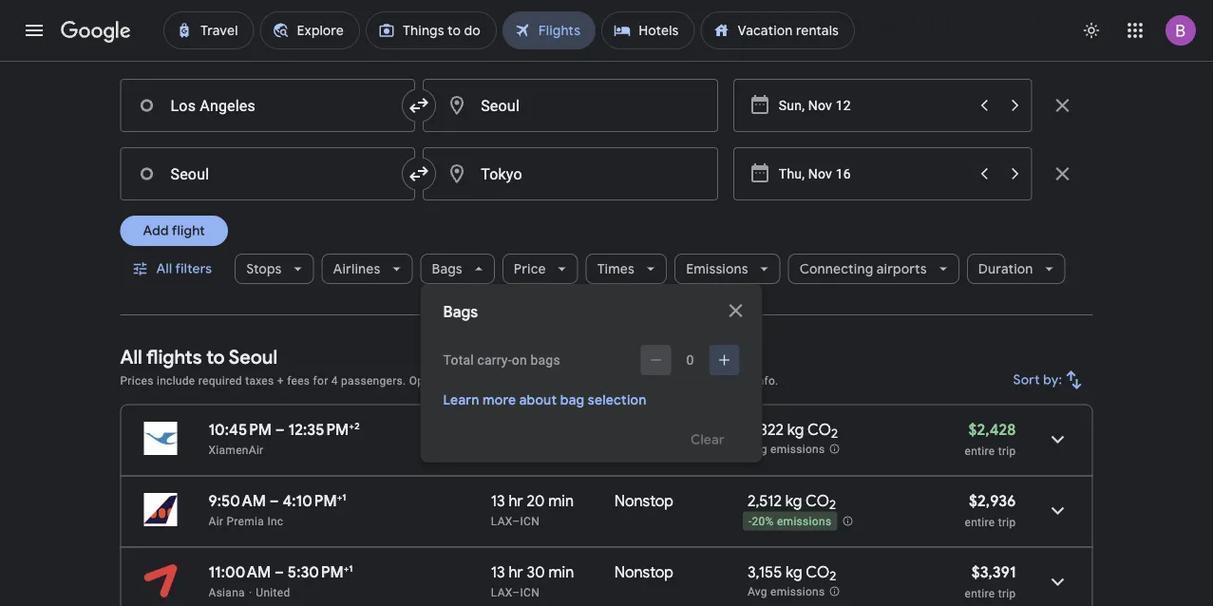 Task type: describe. For each thing, give the bounding box(es) containing it.
leaves los angeles international airport at 10:45 pm on sunday, november 12 and arrives at incheon international airport at 12:35 pm on tuesday, november 14. element
[[209, 420, 360, 439]]

1 horizontal spatial 4
[[331, 374, 338, 387]]

none search field containing bags
[[120, 31, 1093, 463]]

1 vertical spatial bags
[[443, 303, 478, 322]]

flight
[[172, 222, 205, 239]]

11:00 am
[[209, 563, 271, 582]]

flights
[[146, 345, 202, 369]]

price button
[[503, 246, 578, 292]]

total duration 13 hr 30 min. element
[[491, 563, 615, 585]]

main menu image
[[23, 19, 46, 42]]

airlines button
[[322, 246, 413, 292]]

times button
[[586, 246, 667, 292]]

total carry-on bags
[[443, 352, 560, 368]]

1 for 4:10 pm
[[342, 491, 346, 503]]

air premia inc
[[209, 515, 284, 528]]

selection
[[588, 392, 647, 409]]

30
[[527, 563, 545, 582]]

all filters button
[[120, 246, 227, 292]]

entire for $2,936
[[965, 516, 995, 529]]

9:50 am – 4:10 pm + 1
[[209, 491, 346, 511]]

-20% emissions
[[749, 515, 832, 529]]

total duration 13 hr 20 min. element
[[491, 491, 615, 514]]

bags button
[[421, 246, 495, 292]]

connecting
[[800, 260, 874, 277]]

avg emissions for 3,322
[[748, 443, 825, 456]]

min for 13 hr 20 min
[[549, 491, 574, 511]]

on
[[512, 352, 527, 368]]

2428 US dollars text field
[[969, 420, 1016, 439]]

Arrival time: 12:35 PM on  Tuesday, November 14. text field
[[288, 420, 360, 439]]

layover (1 of 1) is a 2 hr 40 min layover at xiamen gaoqi international airport in xiamen. element
[[615, 442, 738, 458]]

emissions
[[686, 260, 748, 277]]

2 for 3,155
[[830, 568, 837, 585]]

xiamenair
[[209, 443, 264, 457]]

nonstop for 13 hr 20 min
[[615, 491, 674, 511]]

trip for $2,428
[[998, 444, 1016, 458]]

sort by: button
[[1006, 357, 1093, 403]]

charges
[[457, 374, 500, 387]]

bag
[[560, 392, 585, 409]]

remove flight from los angeles to seoul on sun, nov 12 image
[[1051, 94, 1074, 117]]

-
[[749, 515, 752, 529]]

4:10 pm
[[283, 491, 337, 511]]

premia
[[227, 515, 264, 528]]

times
[[597, 260, 635, 277]]

3391 US dollars text field
[[972, 563, 1016, 582]]

passenger
[[635, 374, 691, 387]]

include
[[157, 374, 195, 387]]

10:45 pm – 12:35 pm + 2
[[209, 420, 360, 439]]

nonstop flight. element for 13 hr 20 min
[[615, 491, 674, 514]]

3,322 kg co 2
[[748, 420, 838, 442]]

20%
[[752, 515, 774, 529]]

airports
[[877, 260, 927, 277]]

+ for 5:30 pm
[[344, 563, 349, 574]]

prices include required taxes + fees for 4 passengers.
[[120, 374, 406, 387]]

connecting airports
[[800, 260, 927, 277]]

stops button
[[235, 246, 314, 292]]

trip for $3,391
[[998, 587, 1016, 600]]

change appearance image
[[1069, 8, 1115, 53]]

9:50 am
[[209, 491, 266, 511]]

avg for 3,155
[[748, 586, 768, 599]]

+ for 4:10 pm
[[337, 491, 342, 503]]

all for all filters
[[156, 260, 172, 277]]

co for 3,155
[[806, 563, 830, 582]]

add flight button
[[120, 216, 228, 246]]

nonstop flight. element for 13 hr 30 min
[[615, 563, 674, 585]]

about
[[519, 392, 557, 409]]

all for all flights to seoul
[[120, 345, 142, 369]]

to
[[206, 345, 225, 369]]

and
[[503, 374, 523, 387]]

13 hr 20 min lax – icn
[[491, 491, 574, 528]]

kg for 3,155
[[786, 563, 803, 582]]

3,322
[[748, 420, 784, 439]]

– inside 13 hr 20 min lax – icn
[[513, 515, 520, 528]]

co for 2,512
[[806, 491, 830, 511]]

entire for $2,428
[[965, 444, 995, 458]]

carry-
[[477, 352, 512, 368]]

asiana
[[209, 586, 245, 599]]

13 for 13 hr 20 min
[[491, 491, 505, 511]]

Departure time: 11:00 AM. text field
[[209, 563, 271, 582]]

more
[[483, 392, 516, 409]]

$3,391 entire trip
[[965, 563, 1016, 600]]

duration button
[[967, 246, 1066, 292]]

trip for $2,936
[[998, 516, 1016, 529]]

add flight
[[143, 222, 205, 239]]

seoul
[[229, 345, 278, 369]]

$2,428
[[969, 420, 1016, 439]]

kg for 3,322
[[788, 420, 804, 439]]

price
[[514, 260, 546, 277]]

connecting airports button
[[788, 246, 960, 292]]

3,155 kg co 2
[[748, 563, 837, 585]]

12:35 pm
[[288, 420, 349, 439]]

1 for 5:30 pm
[[349, 563, 353, 574]]

lax for 13 hr 30 min
[[491, 586, 513, 599]]

co for 3,322
[[808, 420, 831, 439]]



Task type: locate. For each thing, give the bounding box(es) containing it.
0 vertical spatial avg
[[748, 443, 768, 456]]

bags
[[531, 352, 560, 368]]

1 trip from the top
[[998, 444, 1016, 458]]

2936 US dollars text field
[[969, 491, 1016, 511]]

swap origin and destination. image
[[408, 94, 431, 117]]

hr left 20
[[509, 491, 523, 511]]

co right 3,155
[[806, 563, 830, 582]]

2 inside 10:45 pm – 12:35 pm + 2
[[355, 420, 360, 432]]

$3,391
[[972, 563, 1016, 582]]

10:45 pm
[[209, 420, 272, 439]]

min inside "13 hr 30 min lax – icn"
[[549, 563, 574, 582]]

+ inside 10:45 pm – 12:35 pm + 2
[[349, 420, 355, 432]]

1
[[342, 491, 346, 503], [349, 563, 353, 574]]

13 hr 30 min lax – icn
[[491, 563, 574, 599]]

passenger assistance button
[[635, 374, 752, 387]]

lax down total duration 13 hr 30 min. element in the bottom of the page
[[491, 586, 513, 599]]

0 vertical spatial bags
[[432, 260, 463, 277]]

avg emissions for 3,155
[[748, 586, 825, 599]]

avg down 3,155
[[748, 586, 768, 599]]

1 min from the top
[[549, 491, 574, 511]]

4
[[282, 46, 290, 62], [331, 374, 338, 387]]

required
[[198, 374, 242, 387]]

1 vertical spatial avg
[[748, 586, 768, 599]]

3 entire from the top
[[965, 587, 995, 600]]

– inside "13 hr 30 min lax – icn"
[[513, 586, 520, 599]]

kg up -20% emissions
[[786, 491, 802, 511]]

0 vertical spatial nonstop
[[615, 491, 674, 511]]

1 vertical spatial trip
[[998, 516, 1016, 529]]

2 vertical spatial trip
[[998, 587, 1016, 600]]

– for 12:35 pm
[[275, 420, 285, 439]]

co
[[808, 420, 831, 439], [806, 491, 830, 511], [806, 563, 830, 582]]

flight details. leaves los angeles international airport at 9:50 am on sunday, november 12 and arrives at incheon international airport at 4:10 pm on monday, november 13. image
[[1035, 488, 1081, 534]]

1 avg emissions from the top
[[748, 443, 825, 456]]

united
[[256, 586, 290, 599]]

co up -20% emissions
[[806, 491, 830, 511]]

nonstop for 13 hr 30 min
[[615, 563, 674, 582]]

2 inside 2,512 kg co 2
[[830, 497, 836, 513]]

– left 12:35 pm
[[275, 420, 285, 439]]

0 vertical spatial min
[[549, 491, 574, 511]]

bags right airlines popup button
[[432, 260, 463, 277]]

2 lax from the top
[[491, 586, 513, 599]]

1 right 4:10 pm
[[342, 491, 346, 503]]

hr inside 13 hr 20 min lax – icn
[[509, 491, 523, 511]]

0 horizontal spatial all
[[120, 345, 142, 369]]

for
[[313, 374, 328, 387]]

lax down the total duration 13 hr 20 min. element
[[491, 515, 513, 528]]

trip inside $3,391 entire trip
[[998, 587, 1016, 600]]

add
[[143, 222, 169, 239]]

2 min from the top
[[549, 563, 574, 582]]

1 vertical spatial kg
[[786, 491, 802, 511]]

2 avg from the top
[[748, 586, 768, 599]]

+ for 12:35 pm
[[349, 420, 355, 432]]

1 horizontal spatial 1
[[349, 563, 353, 574]]

entire down $2,936
[[965, 516, 995, 529]]

2 trip from the top
[[998, 516, 1016, 529]]

0 vertical spatial co
[[808, 420, 831, 439]]

1 right 5:30 pm
[[349, 563, 353, 574]]

all left filters
[[156, 260, 172, 277]]

icn for 20
[[520, 515, 540, 528]]

swap origin and destination. image
[[408, 162, 431, 185]]

1 vertical spatial all
[[120, 345, 142, 369]]

optional
[[409, 374, 454, 387]]

0 vertical spatial avg emissions
[[748, 443, 825, 456]]

bags down bags popup button on the left of page
[[443, 303, 478, 322]]

filters
[[175, 260, 212, 277]]

avg
[[748, 443, 768, 456], [748, 586, 768, 599]]

air
[[209, 515, 224, 528]]

departure text field for remove flight from seoul to tokyo on thu, nov 16 icon
[[779, 148, 968, 200]]

2 for 3,322
[[831, 426, 838, 442]]

avg emissions down 3,155 kg co 2
[[748, 586, 825, 599]]

+ inside 11:00 am – 5:30 pm + 1
[[344, 563, 349, 574]]

0 vertical spatial lax
[[491, 515, 513, 528]]

2 vertical spatial emissions
[[771, 586, 825, 599]]

2 departure text field from the top
[[779, 148, 968, 200]]

$2,428 entire trip
[[965, 420, 1016, 458]]

airlines
[[333, 260, 381, 277]]

learn more about bag selection
[[443, 392, 647, 409]]

icn down 20
[[520, 515, 540, 528]]

1 vertical spatial 13
[[491, 563, 505, 582]]

co inside 3,322 kg co 2
[[808, 420, 831, 439]]

2 vertical spatial kg
[[786, 563, 803, 582]]

+ inside 9:50 am – 4:10 pm + 1
[[337, 491, 342, 503]]

– down total duration 13 hr 30 min. element in the bottom of the page
[[513, 586, 520, 599]]

remove flight from seoul to tokyo on thu, nov 16 image
[[1051, 162, 1074, 185]]

0 vertical spatial 13
[[491, 491, 505, 511]]

1 vertical spatial nonstop flight. element
[[615, 563, 674, 585]]

sort
[[1014, 372, 1040, 389]]

leaves los angeles international airport at 9:50 am on sunday, november 12 and arrives at incheon international airport at 4:10 pm on monday, november 13. element
[[209, 491, 346, 511]]

2 up -20% emissions
[[830, 497, 836, 513]]

icn inside "13 hr 30 min lax – icn"
[[520, 586, 540, 599]]

hr for 30
[[509, 563, 523, 582]]

2,512
[[748, 491, 782, 511]]

13
[[491, 491, 505, 511], [491, 563, 505, 582]]

lax inside "13 hr 30 min lax – icn"
[[491, 586, 513, 599]]

$2,936 entire trip
[[965, 491, 1016, 529]]

min right 30
[[549, 563, 574, 582]]

None field
[[120, 37, 244, 71], [328, 37, 425, 71], [120, 37, 244, 71], [328, 37, 425, 71]]

xmn
[[678, 443, 704, 457]]

trip down "$3,391" text box
[[998, 587, 1016, 600]]

2 vertical spatial entire
[[965, 587, 995, 600]]

1 vertical spatial avg emissions
[[748, 586, 825, 599]]

kg inside 3,155 kg co 2
[[786, 563, 803, 582]]

emissions for 3,155
[[771, 586, 825, 599]]

2 right 12:35 pm
[[355, 420, 360, 432]]

1 vertical spatial 1
[[349, 563, 353, 574]]

passenger assistance
[[635, 374, 752, 387]]

bags inside popup button
[[432, 260, 463, 277]]

None text field
[[120, 79, 415, 132], [120, 147, 415, 201], [423, 147, 718, 201], [120, 79, 415, 132], [120, 147, 415, 201], [423, 147, 718, 201]]

0
[[687, 352, 694, 368]]

1 vertical spatial co
[[806, 491, 830, 511]]

None search field
[[120, 31, 1093, 463]]

2 icn from the top
[[520, 586, 540, 599]]

2 avg emissions from the top
[[748, 586, 825, 599]]

emissions down 2,512 kg co 2
[[777, 515, 832, 529]]

Arrival time: 4:10 PM on  Monday, November 13. text field
[[283, 491, 346, 511]]

hr left 30
[[509, 563, 523, 582]]

13 left 20
[[491, 491, 505, 511]]

fees
[[287, 374, 310, 387]]

2 inside 3,322 kg co 2
[[831, 426, 838, 442]]

20
[[527, 491, 545, 511]]

assistance
[[694, 374, 752, 387]]

avg for 3,322
[[748, 443, 768, 456]]

icn down 30
[[520, 586, 540, 599]]

1 vertical spatial icn
[[520, 586, 540, 599]]

0 vertical spatial hr
[[509, 491, 523, 511]]

1 vertical spatial hr
[[509, 563, 523, 582]]

1 departure text field from the top
[[779, 80, 968, 131]]

0 horizontal spatial 4
[[282, 46, 290, 62]]

nonstop
[[615, 491, 674, 511], [615, 563, 674, 582]]

1 vertical spatial nonstop
[[615, 563, 674, 582]]

1 entire from the top
[[965, 444, 995, 458]]

entire
[[965, 444, 995, 458], [965, 516, 995, 529], [965, 587, 995, 600]]

all
[[156, 260, 172, 277], [120, 345, 142, 369]]

2 right 3,322
[[831, 426, 838, 442]]

sort by:
[[1014, 372, 1063, 389]]

entire down $2,428 text field
[[965, 444, 995, 458]]

nonstop flight. element
[[615, 491, 674, 514], [615, 563, 674, 585]]

avg emissions down 3,322 kg co 2
[[748, 443, 825, 456]]

3,155
[[748, 563, 782, 582]]

close dialog image
[[725, 299, 747, 322]]

lax for 13 hr 20 min
[[491, 515, 513, 528]]

entire inside $2,428 entire trip
[[965, 444, 995, 458]]

trip down $2,936
[[998, 516, 1016, 529]]

co right 3,322
[[808, 420, 831, 439]]

0 vertical spatial trip
[[998, 444, 1016, 458]]

emissions button
[[675, 246, 781, 292]]

11:00 am – 5:30 pm + 1
[[209, 563, 353, 582]]

0 vertical spatial 4
[[282, 46, 290, 62]]

Arrival time: 5:30 PM on  Monday, November 13. text field
[[288, 563, 353, 582]]

1 inside 9:50 am – 4:10 pm + 1
[[342, 491, 346, 503]]

None text field
[[423, 79, 718, 132]]

13 inside "13 hr 30 min lax – icn"
[[491, 563, 505, 582]]

optional charges and
[[409, 374, 526, 387]]

–
[[275, 420, 285, 439], [270, 491, 279, 511], [513, 515, 520, 528], [275, 563, 284, 582], [513, 586, 520, 599]]

2 nonstop flight. element from the top
[[615, 563, 674, 585]]

departure text field for remove flight from los angeles to seoul on sun, nov 12 icon
[[779, 80, 968, 131]]

avg down 3,322
[[748, 443, 768, 456]]

trip down the $2,428
[[998, 444, 1016, 458]]

1 vertical spatial entire
[[965, 516, 995, 529]]

learn more about bag selection link
[[443, 392, 647, 409]]

all inside button
[[156, 260, 172, 277]]

2 inside 3,155 kg co 2
[[830, 568, 837, 585]]

entire inside $3,391 entire trip
[[965, 587, 995, 600]]

1 vertical spatial 4
[[331, 374, 338, 387]]

2,512 kg co 2
[[748, 491, 836, 513]]

icn
[[520, 515, 540, 528], [520, 586, 540, 599]]

2 right 3,155
[[830, 568, 837, 585]]

bags
[[432, 260, 463, 277], [443, 303, 478, 322]]

all filters
[[156, 260, 212, 277]]

entire down "$3,391" text box
[[965, 587, 995, 600]]

hr for 20
[[509, 491, 523, 511]]

0 vertical spatial nonstop flight. element
[[615, 491, 674, 514]]

all flights to seoul
[[120, 345, 278, 369]]

passengers.
[[341, 374, 406, 387]]

trip inside the $2,936 entire trip
[[998, 516, 1016, 529]]

stops
[[246, 260, 282, 277]]

2 nonstop from the top
[[615, 563, 674, 582]]

5:30 pm
[[288, 563, 344, 582]]

min right 20
[[549, 491, 574, 511]]

flight details. leaves los angeles international airport at 11:00 am on sunday, november 12 and arrives at incheon international airport at 5:30 pm on monday, november 13. image
[[1035, 559, 1081, 605]]

min
[[549, 491, 574, 511], [549, 563, 574, 582]]

1 icn from the top
[[520, 515, 540, 528]]

avg emissions
[[748, 443, 825, 456], [748, 586, 825, 599]]

2 vertical spatial co
[[806, 563, 830, 582]]

– up inc
[[270, 491, 279, 511]]

by:
[[1044, 372, 1063, 389]]

icn for 30
[[520, 586, 540, 599]]

Departure time: 9:50 AM. text field
[[209, 491, 266, 511]]

hr inside "13 hr 30 min lax – icn"
[[509, 563, 523, 582]]

1 hr from the top
[[509, 491, 523, 511]]

kg right 3,322
[[788, 420, 804, 439]]

trip inside $2,428 entire trip
[[998, 444, 1016, 458]]

duration
[[979, 260, 1033, 277]]

– for 5:30 pm
[[275, 563, 284, 582]]

emissions for 3,322
[[771, 443, 825, 456]]

4 inside popup button
[[282, 46, 290, 62]]

– for 4:10 pm
[[270, 491, 279, 511]]

0 horizontal spatial 1
[[342, 491, 346, 503]]

Departure time: 10:45 PM. text field
[[209, 420, 272, 439]]

0 vertical spatial icn
[[520, 515, 540, 528]]

kg right 3,155
[[786, 563, 803, 582]]

emissions down 3,155 kg co 2
[[771, 586, 825, 599]]

1 lax from the top
[[491, 515, 513, 528]]

1 avg from the top
[[748, 443, 768, 456]]

inc
[[267, 515, 284, 528]]

entire for $3,391
[[965, 587, 995, 600]]

lax inside 13 hr 20 min lax – icn
[[491, 515, 513, 528]]

1 13 from the top
[[491, 491, 505, 511]]

0 vertical spatial entire
[[965, 444, 995, 458]]

1 vertical spatial min
[[549, 563, 574, 582]]

co inside 2,512 kg co 2
[[806, 491, 830, 511]]

min for 13 hr 30 min
[[549, 563, 574, 582]]

2 entire from the top
[[965, 516, 995, 529]]

1 nonstop flight. element from the top
[[615, 491, 674, 514]]

– down the total duration 13 hr 20 min. element
[[513, 515, 520, 528]]

prices
[[120, 374, 154, 387]]

13 for 13 hr 30 min
[[491, 563, 505, 582]]

1 vertical spatial departure text field
[[779, 148, 968, 200]]

0 vertical spatial emissions
[[771, 443, 825, 456]]

min inside 13 hr 20 min lax – icn
[[549, 491, 574, 511]]

taxes
[[245, 374, 274, 387]]

0 vertical spatial kg
[[788, 420, 804, 439]]

2 hr from the top
[[509, 563, 523, 582]]

2 13 from the top
[[491, 563, 505, 582]]

1 vertical spatial lax
[[491, 586, 513, 599]]

0 vertical spatial all
[[156, 260, 172, 277]]

4 button
[[248, 31, 324, 77]]

co inside 3,155 kg co 2
[[806, 563, 830, 582]]

all up prices at the left
[[120, 345, 142, 369]]

hr
[[509, 491, 523, 511], [509, 563, 523, 582]]

$2,936
[[969, 491, 1016, 511]]

kg for 2,512
[[786, 491, 802, 511]]

3 trip from the top
[[998, 587, 1016, 600]]

+
[[277, 374, 284, 387], [349, 420, 355, 432], [337, 491, 342, 503], [344, 563, 349, 574]]

0 vertical spatial departure text field
[[779, 80, 968, 131]]

kg inside 2,512 kg co 2
[[786, 491, 802, 511]]

0 vertical spatial 1
[[342, 491, 346, 503]]

– up "united"
[[275, 563, 284, 582]]

1 vertical spatial emissions
[[777, 515, 832, 529]]

1 nonstop from the top
[[615, 491, 674, 511]]

2 for 2,512
[[830, 497, 836, 513]]

Departure text field
[[779, 80, 968, 131], [779, 148, 968, 200]]

icn inside 13 hr 20 min lax – icn
[[520, 515, 540, 528]]

total
[[443, 352, 474, 368]]

1 horizontal spatial all
[[156, 260, 172, 277]]

1 inside 11:00 am – 5:30 pm + 1
[[349, 563, 353, 574]]

leaves los angeles international airport at 11:00 am on sunday, november 12 and arrives at incheon international airport at 5:30 pm on monday, november 13. element
[[209, 563, 353, 582]]

13 inside 13 hr 20 min lax – icn
[[491, 491, 505, 511]]

13 left 30
[[491, 563, 505, 582]]

 image
[[249, 586, 252, 599]]

kg inside 3,322 kg co 2
[[788, 420, 804, 439]]

entire inside the $2,936 entire trip
[[965, 516, 995, 529]]

flight details. leaves los angeles international airport at 10:45 pm on sunday, november 12 and arrives at incheon international airport at 12:35 pm on tuesday, november 14. image
[[1035, 417, 1081, 462]]

emissions down 3,322 kg co 2
[[771, 443, 825, 456]]

learn
[[443, 392, 479, 409]]



Task type: vqa. For each thing, say whether or not it's contained in the screenshot.
bottommost CO
yes



